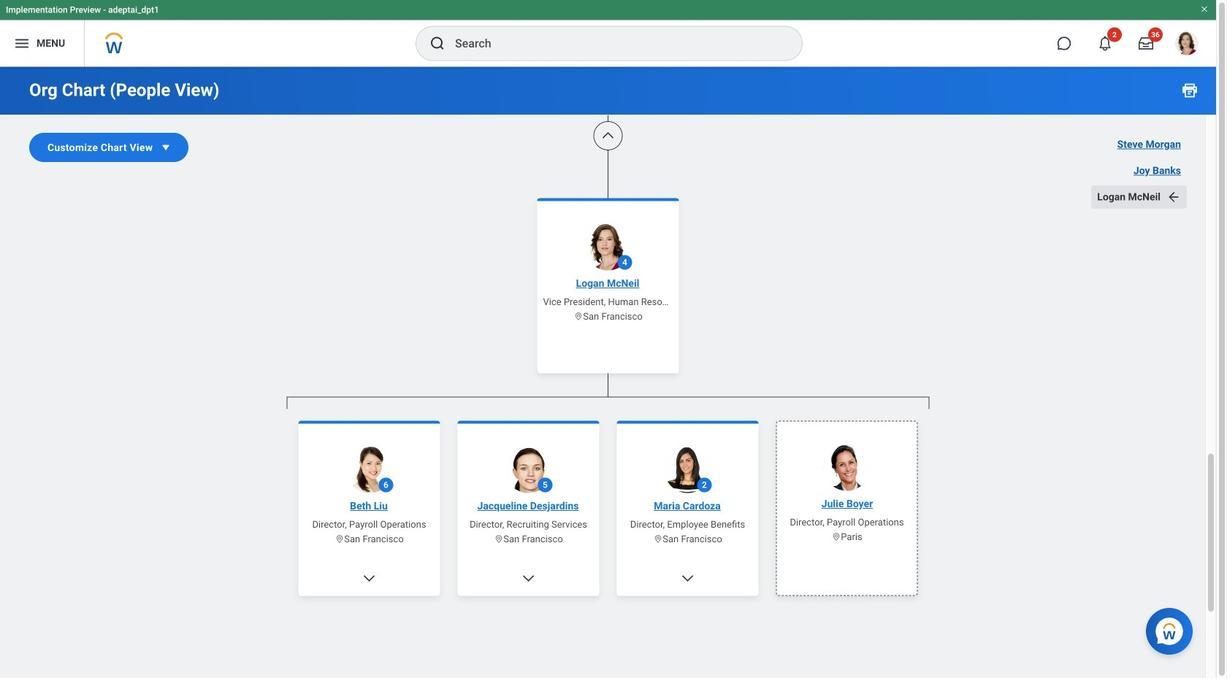 Task type: locate. For each thing, give the bounding box(es) containing it.
close environment banner image
[[1200, 5, 1209, 14]]

main content
[[0, 0, 1216, 679]]

location image
[[832, 533, 841, 542], [335, 535, 344, 544], [494, 535, 504, 544], [653, 535, 663, 544]]

1 horizontal spatial chevron down image
[[521, 572, 536, 586]]

chevron up image
[[601, 129, 616, 143]]

chevron down image
[[362, 572, 377, 586], [521, 572, 536, 586], [681, 572, 695, 586]]

location image
[[574, 312, 583, 321]]

caret down image
[[159, 140, 173, 155]]

banner
[[0, 0, 1216, 67]]

justify image
[[13, 35, 31, 52]]

location image for 3rd "chevron down" image from left
[[653, 535, 663, 544]]

1 chevron down image from the left
[[362, 572, 377, 586]]

2 horizontal spatial chevron down image
[[681, 572, 695, 586]]

search image
[[429, 35, 446, 52]]

0 horizontal spatial chevron down image
[[362, 572, 377, 586]]



Task type: vqa. For each thing, say whether or not it's contained in the screenshot.
second chevron down icon from the left's location image
yes



Task type: describe. For each thing, give the bounding box(es) containing it.
profile logan mcneil image
[[1176, 32, 1199, 58]]

location image for second "chevron down" image
[[494, 535, 504, 544]]

print org chart image
[[1181, 81, 1199, 99]]

arrow left image
[[1167, 190, 1181, 205]]

notifications large image
[[1098, 36, 1113, 51]]

2 chevron down image from the left
[[521, 572, 536, 586]]

logan mcneil, logan mcneil, 4 direct reports element
[[287, 410, 930, 679]]

location image for 1st "chevron down" image from left
[[335, 535, 344, 544]]

inbox large image
[[1139, 36, 1154, 51]]

Search Workday  search field
[[455, 27, 772, 60]]

3 chevron down image from the left
[[681, 572, 695, 586]]



